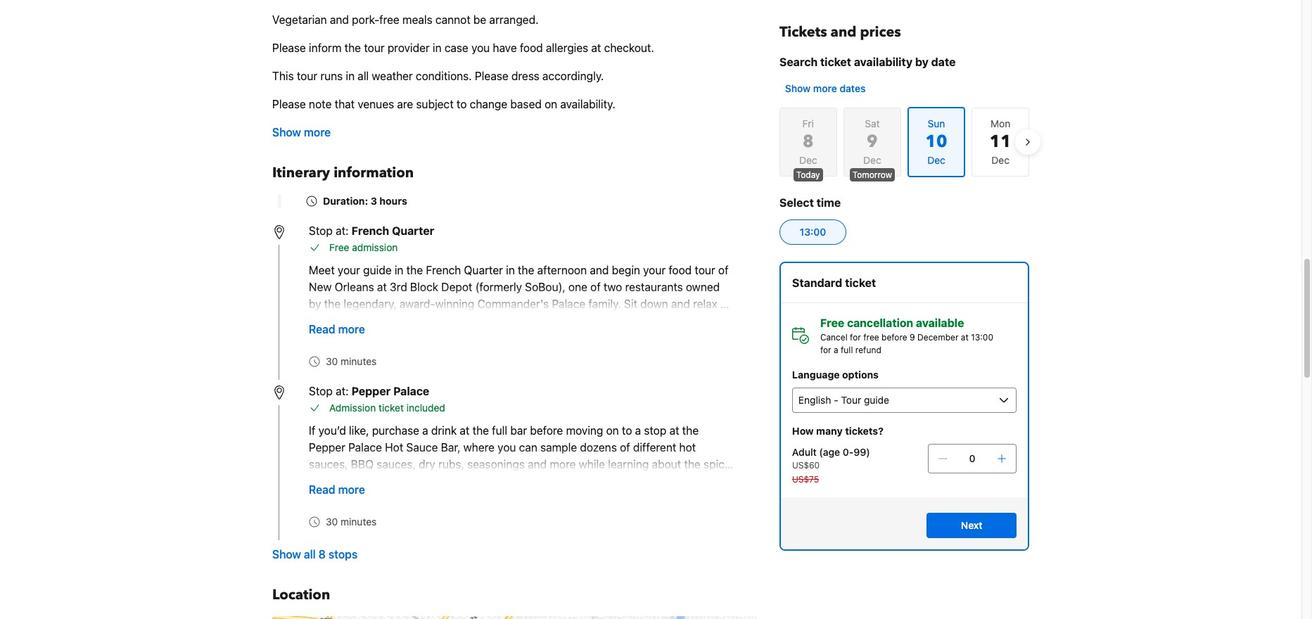 Task type: locate. For each thing, give the bounding box(es) containing it.
provider
[[388, 42, 430, 54]]

1 horizontal spatial all
[[358, 70, 369, 82]]

0 vertical spatial tour
[[364, 42, 385, 54]]

0 horizontal spatial free
[[379, 13, 400, 26]]

show all 8 stops
[[272, 548, 358, 561]]

read more button down the bbq
[[300, 473, 374, 507]]

and left prices
[[831, 23, 857, 42]]

dec for 8
[[799, 154, 817, 166]]

to right subject
[[457, 98, 467, 110]]

0 horizontal spatial to
[[457, 98, 467, 110]]

0 vertical spatial full
[[841, 345, 853, 355]]

0 vertical spatial at:
[[336, 224, 349, 237]]

dec
[[799, 154, 817, 166], [863, 154, 881, 166], [992, 154, 1010, 166]]

2 30 from the top
[[326, 516, 338, 528]]

dates
[[840, 82, 866, 94]]

while
[[579, 458, 605, 471]]

1 horizontal spatial before
[[882, 332, 908, 343]]

to left stop
[[622, 424, 632, 437]]

before down cancellation on the bottom right of page
[[882, 332, 908, 343]]

at: for french quarter
[[336, 224, 349, 237]]

you up seasonings
[[498, 441, 516, 454]]

ticket right standard
[[845, 277, 876, 289]]

sat 9 dec tomorrow
[[853, 118, 892, 180]]

99)
[[854, 446, 870, 458]]

0 vertical spatial stop
[[309, 224, 333, 237]]

1 vertical spatial before
[[530, 424, 563, 437]]

0 vertical spatial 9
[[867, 130, 878, 153]]

hot
[[679, 441, 696, 454]]

checkout.
[[604, 42, 654, 54]]

sat
[[865, 118, 880, 129]]

stop
[[309, 224, 333, 237], [309, 385, 333, 398]]

1 dec from the left
[[799, 154, 817, 166]]

palace
[[393, 385, 429, 398], [348, 441, 382, 454]]

1 vertical spatial 13:00
[[971, 332, 994, 343]]

13:00 right the december
[[971, 332, 994, 343]]

palace up included
[[393, 385, 429, 398]]

1 horizontal spatial and
[[528, 458, 547, 471]]

to
[[457, 98, 467, 110], [622, 424, 632, 437]]

at:
[[336, 224, 349, 237], [336, 385, 349, 398]]

at right the december
[[961, 332, 969, 343]]

1 vertical spatial 30 minutes
[[326, 516, 377, 528]]

based
[[510, 98, 542, 110]]

at: up free admission
[[336, 224, 349, 237]]

free
[[329, 241, 349, 253], [820, 317, 845, 329]]

this
[[272, 70, 294, 82]]

by
[[915, 56, 929, 68]]

minutes
[[341, 355, 377, 367], [341, 516, 377, 528]]

minutes up the 'stops'
[[341, 516, 377, 528]]

pepper down the you'd
[[309, 441, 345, 454]]

1 horizontal spatial to
[[622, 424, 632, 437]]

1 vertical spatial for
[[820, 345, 832, 355]]

show up the location
[[272, 548, 301, 561]]

2 vertical spatial show
[[272, 548, 301, 561]]

on right based
[[545, 98, 557, 110]]

0 vertical spatial ticket
[[820, 56, 851, 68]]

stop up admission
[[309, 385, 333, 398]]

you right case
[[471, 42, 490, 54]]

2 horizontal spatial dec
[[992, 154, 1010, 166]]

9 left the december
[[910, 332, 915, 343]]

and down can
[[528, 458, 547, 471]]

1 horizontal spatial pepper
[[352, 385, 391, 398]]

the up where
[[473, 424, 489, 437]]

of left rural
[[409, 475, 419, 488]]

in left case
[[433, 42, 442, 54]]

tickets
[[780, 23, 827, 42]]

all inside button
[[304, 548, 316, 561]]

tour right this
[[297, 70, 317, 82]]

2 minutes from the top
[[341, 516, 377, 528]]

on
[[545, 98, 557, 110], [606, 424, 619, 437]]

0 vertical spatial 30 minutes
[[326, 355, 377, 367]]

cuisine
[[370, 475, 406, 488]]

more left dates on the top right of the page
[[813, 82, 837, 94]]

a down cancel
[[834, 345, 839, 355]]

2 stop from the top
[[309, 385, 333, 398]]

you inside if you'd like, purchase a drink at the full bar before moving on to a stop at the pepper palace hot sauce bar, where you can sample dozens of different hot sauces, bbq sauces, dry rubs, seasonings and more while learning about the spicy, cajun-style cuisine of rural louisiana. read more
[[498, 441, 516, 454]]

1 horizontal spatial tour
[[364, 42, 385, 54]]

1 horizontal spatial 13:00
[[971, 332, 994, 343]]

2 read more button from the top
[[300, 473, 374, 507]]

at: up admission
[[336, 385, 349, 398]]

us$75
[[792, 474, 819, 485]]

more up stop at: pepper palace
[[338, 323, 365, 336]]

hot
[[385, 441, 403, 454]]

read more button up stop at: pepper palace
[[300, 312, 374, 346]]

0 vertical spatial on
[[545, 98, 557, 110]]

fri 8 dec today
[[796, 118, 820, 180]]

2 read from the top
[[309, 483, 335, 496]]

sauces, up 'cajun-'
[[309, 458, 348, 471]]

sauces, down "hot"
[[377, 458, 416, 471]]

the down hot
[[684, 458, 701, 471]]

1 vertical spatial ticket
[[845, 277, 876, 289]]

0 horizontal spatial full
[[492, 424, 507, 437]]

in right runs at the left
[[346, 70, 355, 82]]

bbq
[[351, 458, 374, 471]]

stop down duration:
[[309, 224, 333, 237]]

0 horizontal spatial palace
[[348, 441, 382, 454]]

0 vertical spatial to
[[457, 98, 467, 110]]

a
[[834, 345, 839, 355], [422, 424, 428, 437], [635, 424, 641, 437]]

us$60
[[792, 460, 820, 471]]

2 at: from the top
[[336, 385, 349, 398]]

1 horizontal spatial 8
[[803, 130, 814, 153]]

in
[[433, 42, 442, 54], [346, 70, 355, 82]]

0 horizontal spatial in
[[346, 70, 355, 82]]

13:00
[[800, 226, 826, 238], [971, 332, 994, 343]]

search
[[780, 56, 818, 68]]

louisiana.
[[448, 475, 499, 488]]

free up refund
[[864, 332, 879, 343]]

a left stop
[[635, 424, 641, 437]]

1 at: from the top
[[336, 224, 349, 237]]

0 vertical spatial show
[[785, 82, 811, 94]]

1 vertical spatial free
[[820, 317, 845, 329]]

have
[[493, 42, 517, 54]]

free
[[379, 13, 400, 26], [864, 332, 879, 343]]

ticket for standard
[[845, 277, 876, 289]]

tour down 'pork-' on the left top of page
[[364, 42, 385, 54]]

spicy,
[[704, 458, 733, 471]]

0 horizontal spatial of
[[409, 475, 419, 488]]

8 inside button
[[319, 548, 326, 561]]

please up change
[[475, 70, 509, 82]]

adult
[[792, 446, 817, 458]]

9 inside sat 9 dec tomorrow
[[867, 130, 878, 153]]

a up sauce on the bottom left of page
[[422, 424, 428, 437]]

2 30 minutes from the top
[[326, 516, 377, 528]]

1 30 from the top
[[326, 355, 338, 367]]

1 vertical spatial 9
[[910, 332, 915, 343]]

show down search
[[785, 82, 811, 94]]

9 down sat
[[867, 130, 878, 153]]

0 vertical spatial minutes
[[341, 355, 377, 367]]

0 horizontal spatial all
[[304, 548, 316, 561]]

1 horizontal spatial free
[[820, 317, 845, 329]]

0 vertical spatial please
[[272, 42, 306, 54]]

0 vertical spatial before
[[882, 332, 908, 343]]

all
[[358, 70, 369, 82], [304, 548, 316, 561]]

full down cancel
[[841, 345, 853, 355]]

fri
[[803, 118, 814, 129]]

minutes for french
[[341, 355, 377, 367]]

0 vertical spatial palace
[[393, 385, 429, 398]]

minutes for pepper
[[341, 516, 377, 528]]

the
[[345, 42, 361, 54], [473, 424, 489, 437], [682, 424, 699, 437], [684, 458, 701, 471]]

of up learning
[[620, 441, 630, 454]]

1 minutes from the top
[[341, 355, 377, 367]]

seasonings
[[467, 458, 525, 471]]

dec up today
[[799, 154, 817, 166]]

8 inside fri 8 dec today
[[803, 130, 814, 153]]

1 horizontal spatial free
[[864, 332, 879, 343]]

search ticket availability by date
[[780, 56, 956, 68]]

1 30 minutes from the top
[[326, 355, 377, 367]]

at right drink at the left of the page
[[460, 424, 470, 437]]

0 horizontal spatial before
[[530, 424, 563, 437]]

1 read more button from the top
[[300, 312, 374, 346]]

before
[[882, 332, 908, 343], [530, 424, 563, 437]]

1 horizontal spatial full
[[841, 345, 853, 355]]

free for admission
[[329, 241, 349, 253]]

more for read more
[[338, 323, 365, 336]]

ticket up purchase
[[379, 402, 404, 414]]

1 horizontal spatial sauces,
[[377, 458, 416, 471]]

be
[[474, 13, 486, 26]]

and left 'pork-' on the left top of page
[[330, 13, 349, 26]]

for down cancel
[[820, 345, 832, 355]]

dec inside fri 8 dec today
[[799, 154, 817, 166]]

0 vertical spatial 30
[[326, 355, 338, 367]]

region
[[768, 101, 1041, 183]]

like,
[[349, 424, 369, 437]]

1 horizontal spatial of
[[620, 441, 630, 454]]

0 horizontal spatial dec
[[799, 154, 817, 166]]

duration:
[[323, 195, 368, 207]]

allergies
[[546, 42, 588, 54]]

a inside the 'free cancellation available cancel for free before 9 december at 13:00 for a full refund'
[[834, 345, 839, 355]]

1 horizontal spatial palace
[[393, 385, 429, 398]]

0 vertical spatial free
[[329, 241, 349, 253]]

3 dec from the left
[[992, 154, 1010, 166]]

for up refund
[[850, 332, 861, 343]]

dec for 9
[[863, 154, 881, 166]]

30 minutes
[[326, 355, 377, 367], [326, 516, 377, 528]]

1 vertical spatial on
[[606, 424, 619, 437]]

1 vertical spatial to
[[622, 424, 632, 437]]

bar
[[510, 424, 527, 437]]

dec inside mon 11 dec
[[992, 154, 1010, 166]]

vegetarian and pork-free meals cannot be arranged.
[[272, 13, 539, 26]]

please down this
[[272, 98, 306, 110]]

information
[[334, 163, 414, 182]]

1 vertical spatial read more button
[[300, 473, 374, 507]]

13:00 down select time
[[800, 226, 826, 238]]

quarter
[[392, 224, 434, 237]]

1 vertical spatial of
[[409, 475, 419, 488]]

11
[[990, 130, 1012, 153]]

before inside the 'free cancellation available cancel for free before 9 december at 13:00 for a full refund'
[[882, 332, 908, 343]]

0 horizontal spatial 9
[[867, 130, 878, 153]]

30 up the 'stops'
[[326, 516, 338, 528]]

sauce
[[406, 441, 438, 454]]

0 vertical spatial in
[[433, 42, 442, 54]]

more for show more dates
[[813, 82, 837, 94]]

free left admission
[[329, 241, 349, 253]]

free up cancel
[[820, 317, 845, 329]]

0 horizontal spatial 8
[[319, 548, 326, 561]]

1 vertical spatial free
[[864, 332, 879, 343]]

ticket for search
[[820, 56, 851, 68]]

cannot
[[436, 13, 471, 26]]

free left meals
[[379, 13, 400, 26]]

0 vertical spatial read more button
[[300, 312, 374, 346]]

0 horizontal spatial you
[[471, 42, 490, 54]]

please up this
[[272, 42, 306, 54]]

1 vertical spatial at:
[[336, 385, 349, 398]]

1 vertical spatial read
[[309, 483, 335, 496]]

and inside if you'd like, purchase a drink at the full bar before moving on to a stop at the pepper palace hot sauce bar, where you can sample dozens of different hot sauces, bbq sauces, dry rubs, seasonings and more while learning about the spicy, cajun-style cuisine of rural louisiana. read more
[[528, 458, 547, 471]]

1 horizontal spatial 9
[[910, 332, 915, 343]]

1 vertical spatial you
[[498, 441, 516, 454]]

30 minutes up the 'stops'
[[326, 516, 377, 528]]

and
[[330, 13, 349, 26], [831, 23, 857, 42], [528, 458, 547, 471]]

dec up 'tomorrow'
[[863, 154, 881, 166]]

before up "sample"
[[530, 424, 563, 437]]

show more dates button
[[780, 76, 871, 101]]

0 vertical spatial you
[[471, 42, 490, 54]]

1 vertical spatial full
[[492, 424, 507, 437]]

1 vertical spatial tour
[[297, 70, 317, 82]]

30 minutes up stop at: pepper palace
[[326, 355, 377, 367]]

0 horizontal spatial and
[[330, 13, 349, 26]]

on up dozens
[[606, 424, 619, 437]]

1 horizontal spatial dec
[[863, 154, 881, 166]]

30 minutes for french quarter
[[326, 355, 377, 367]]

tour
[[364, 42, 385, 54], [297, 70, 317, 82]]

ticket up show more dates
[[820, 56, 851, 68]]

dec down 11
[[992, 154, 1010, 166]]

read
[[309, 323, 335, 336], [309, 483, 335, 496]]

1 vertical spatial all
[[304, 548, 316, 561]]

0 vertical spatial 8
[[803, 130, 814, 153]]

pepper up admission ticket included
[[352, 385, 391, 398]]

free inside the 'free cancellation available cancel for free before 9 december at 13:00 for a full refund'
[[820, 317, 845, 329]]

more down note
[[304, 126, 331, 139]]

free inside the 'free cancellation available cancel for free before 9 december at 13:00 for a full refund'
[[864, 332, 879, 343]]

palace up the bbq
[[348, 441, 382, 454]]

1 horizontal spatial you
[[498, 441, 516, 454]]

0 vertical spatial read
[[309, 323, 335, 336]]

8
[[803, 130, 814, 153], [319, 548, 326, 561]]

30 down read more
[[326, 355, 338, 367]]

2 vertical spatial please
[[272, 98, 306, 110]]

0 vertical spatial for
[[850, 332, 861, 343]]

please for tour
[[272, 42, 306, 54]]

you
[[471, 42, 490, 54], [498, 441, 516, 454]]

full inside the 'free cancellation available cancel for free before 9 december at 13:00 for a full refund'
[[841, 345, 853, 355]]

all left weather
[[358, 70, 369, 82]]

palace inside if you'd like, purchase a drink at the full bar before moving on to a stop at the pepper palace hot sauce bar, where you can sample dozens of different hot sauces, bbq sauces, dry rubs, seasonings and more while learning about the spicy, cajun-style cuisine of rural louisiana. read more
[[348, 441, 382, 454]]

30
[[326, 355, 338, 367], [326, 516, 338, 528]]

show up itinerary on the left top of page
[[272, 126, 301, 139]]

all left the 'stops'
[[304, 548, 316, 561]]

0 horizontal spatial pepper
[[309, 441, 345, 454]]

minutes up stop at: pepper palace
[[341, 355, 377, 367]]

1 vertical spatial 8
[[319, 548, 326, 561]]

full left bar
[[492, 424, 507, 437]]

style
[[343, 475, 367, 488]]

date
[[931, 56, 956, 68]]

0 horizontal spatial on
[[545, 98, 557, 110]]

30 for french
[[326, 355, 338, 367]]

pepper inside if you'd like, purchase a drink at the full bar before moving on to a stop at the pepper palace hot sauce bar, where you can sample dozens of different hot sauces, bbq sauces, dry rubs, seasonings and more while learning about the spicy, cajun-style cuisine of rural louisiana. read more
[[309, 441, 345, 454]]

2 horizontal spatial a
[[834, 345, 839, 355]]

1 vertical spatial 30
[[326, 516, 338, 528]]

if you'd like, purchase a drink at the full bar before moving on to a stop at the pepper palace hot sauce bar, where you can sample dozens of different hot sauces, bbq sauces, dry rubs, seasonings and more while learning about the spicy, cajun-style cuisine of rural louisiana. read more
[[309, 424, 733, 496]]

1 horizontal spatial for
[[850, 332, 861, 343]]

at right allergies
[[591, 42, 601, 54]]

change
[[470, 98, 508, 110]]

language
[[792, 369, 840, 381]]

rural
[[422, 475, 445, 488]]

2 horizontal spatial and
[[831, 23, 857, 42]]

location
[[272, 585, 330, 604]]

8 down the fri
[[803, 130, 814, 153]]

dozens
[[580, 441, 617, 454]]

1 vertical spatial show
[[272, 126, 301, 139]]

1 stop from the top
[[309, 224, 333, 237]]

2 vertical spatial ticket
[[379, 402, 404, 414]]

next
[[961, 519, 983, 531]]

read more button for french
[[300, 312, 374, 346]]

next button
[[927, 513, 1017, 538]]

how
[[792, 425, 814, 437]]

0 horizontal spatial free
[[329, 241, 349, 253]]

8 left the 'stops'
[[319, 548, 326, 561]]

1 vertical spatial palace
[[348, 441, 382, 454]]

2 dec from the left
[[863, 154, 881, 166]]

select
[[780, 196, 814, 209]]

1 vertical spatial stop
[[309, 385, 333, 398]]

0 horizontal spatial 13:00
[[800, 226, 826, 238]]

(age
[[819, 446, 840, 458]]

pork-
[[352, 13, 379, 26]]

to inside if you'd like, purchase a drink at the full bar before moving on to a stop at the pepper palace hot sauce bar, where you can sample dozens of different hot sauces, bbq sauces, dry rubs, seasonings and more while learning about the spicy, cajun-style cuisine of rural louisiana. read more
[[622, 424, 632, 437]]

more
[[813, 82, 837, 94], [304, 126, 331, 139], [338, 323, 365, 336], [550, 458, 576, 471], [338, 483, 365, 496]]

0 vertical spatial free
[[379, 13, 400, 26]]

available
[[916, 317, 964, 329]]

1 vertical spatial pepper
[[309, 441, 345, 454]]

show all 8 stops button
[[272, 546, 358, 563]]

please inform the tour provider in case you have food allergies at checkout.
[[272, 42, 654, 54]]

0 vertical spatial pepper
[[352, 385, 391, 398]]

dec inside sat 9 dec tomorrow
[[863, 154, 881, 166]]

case
[[445, 42, 469, 54]]

sauces,
[[309, 458, 348, 471], [377, 458, 416, 471]]

1 horizontal spatial on
[[606, 424, 619, 437]]

at: for pepper palace
[[336, 385, 349, 398]]



Task type: vqa. For each thing, say whether or not it's contained in the screenshot.
top Palace
yes



Task type: describe. For each thing, give the bounding box(es) containing it.
more down the bbq
[[338, 483, 365, 496]]

read more
[[309, 323, 365, 336]]

0
[[969, 452, 976, 464]]

0 vertical spatial 13:00
[[800, 226, 826, 238]]

mon
[[991, 118, 1011, 129]]

today
[[796, 170, 820, 180]]

free cancellation available cancel for free before 9 december at 13:00 for a full refund
[[820, 317, 994, 355]]

bar,
[[441, 441, 461, 454]]

please for venues
[[272, 98, 306, 110]]

13:00 inside the 'free cancellation available cancel for free before 9 december at 13:00 for a full refund'
[[971, 332, 994, 343]]

and for tickets
[[831, 23, 857, 42]]

map region
[[272, 616, 757, 619]]

on inside if you'd like, purchase a drink at the full bar before moving on to a stop at the pepper palace hot sauce bar, where you can sample dozens of different hot sauces, bbq sauces, dry rubs, seasonings and more while learning about the spicy, cajun-style cuisine of rural louisiana. read more
[[606, 424, 619, 437]]

standard
[[792, 277, 843, 289]]

show for show more dates
[[785, 82, 811, 94]]

9 inside the 'free cancellation available cancel for free before 9 december at 13:00 for a full refund'
[[910, 332, 915, 343]]

availability
[[854, 56, 913, 68]]

select time
[[780, 196, 841, 209]]

you'd
[[319, 424, 346, 437]]

accordingly.
[[543, 70, 604, 82]]

moving
[[566, 424, 603, 437]]

0 horizontal spatial for
[[820, 345, 832, 355]]

standard ticket
[[792, 277, 876, 289]]

free for cancellation
[[820, 317, 845, 329]]

0 vertical spatial all
[[358, 70, 369, 82]]

stop at: pepper palace
[[309, 385, 429, 398]]

inform
[[309, 42, 342, 54]]

full inside if you'd like, purchase a drink at the full bar before moving on to a stop at the pepper palace hot sauce bar, where you can sample dozens of different hot sauces, bbq sauces, dry rubs, seasonings and more while learning about the spicy, cajun-style cuisine of rural louisiana. read more
[[492, 424, 507, 437]]

drink
[[431, 424, 457, 437]]

different
[[633, 441, 676, 454]]

vegetarian
[[272, 13, 327, 26]]

tomorrow
[[853, 170, 892, 180]]

arranged.
[[489, 13, 539, 26]]

sample
[[540, 441, 577, 454]]

stop at: french quarter
[[309, 224, 434, 237]]

3
[[371, 195, 377, 207]]

1 read from the top
[[309, 323, 335, 336]]

stops
[[329, 548, 358, 561]]

note
[[309, 98, 332, 110]]

included
[[407, 402, 445, 414]]

1 horizontal spatial in
[[433, 42, 442, 54]]

where
[[464, 441, 495, 454]]

ticket for admission
[[379, 402, 404, 414]]

subject
[[416, 98, 454, 110]]

that
[[335, 98, 355, 110]]

0 horizontal spatial tour
[[297, 70, 317, 82]]

region containing 8
[[768, 101, 1041, 183]]

cancellation
[[847, 317, 914, 329]]

1 sauces, from the left
[[309, 458, 348, 471]]

time
[[817, 196, 841, 209]]

refund
[[856, 345, 882, 355]]

at right stop
[[670, 424, 679, 437]]

conditions.
[[416, 70, 472, 82]]

itinerary
[[272, 163, 330, 182]]

cancel
[[820, 332, 848, 343]]

1 vertical spatial in
[[346, 70, 355, 82]]

french
[[352, 224, 389, 237]]

can
[[519, 441, 538, 454]]

purchase
[[372, 424, 419, 437]]

1 vertical spatial please
[[475, 70, 509, 82]]

this tour runs in all weather conditions. please dress accordingly.
[[272, 70, 604, 82]]

many
[[816, 425, 843, 437]]

show for show more
[[272, 126, 301, 139]]

at inside the 'free cancellation available cancel for free before 9 december at 13:00 for a full refund'
[[961, 332, 969, 343]]

stop for stop at: pepper palace
[[309, 385, 333, 398]]

hours
[[380, 195, 407, 207]]

before inside if you'd like, purchase a drink at the full bar before moving on to a stop at the pepper palace hot sauce bar, where you can sample dozens of different hot sauces, bbq sauces, dry rubs, seasonings and more while learning about the spicy, cajun-style cuisine of rural louisiana. read more
[[530, 424, 563, 437]]

stop for stop at: french quarter
[[309, 224, 333, 237]]

more down "sample"
[[550, 458, 576, 471]]

0 vertical spatial of
[[620, 441, 630, 454]]

0-
[[843, 446, 854, 458]]

options
[[842, 369, 879, 381]]

more for show more
[[304, 126, 331, 139]]

mon 11 dec
[[990, 118, 1012, 166]]

weather
[[372, 70, 413, 82]]

show for show all 8 stops
[[272, 548, 301, 561]]

1 horizontal spatial a
[[635, 424, 641, 437]]

admission
[[329, 402, 376, 414]]

the right inform
[[345, 42, 361, 54]]

show more dates
[[785, 82, 866, 94]]

december
[[918, 332, 959, 343]]

learning
[[608, 458, 649, 471]]

are
[[397, 98, 413, 110]]

and for vegetarian
[[330, 13, 349, 26]]

dry
[[419, 458, 436, 471]]

language options
[[792, 369, 879, 381]]

read inside if you'd like, purchase a drink at the full bar before moving on to a stop at the pepper palace hot sauce bar, where you can sample dozens of different hot sauces, bbq sauces, dry rubs, seasonings and more while learning about the spicy, cajun-style cuisine of rural louisiana. read more
[[309, 483, 335, 496]]

adult (age 0-99) us$60
[[792, 446, 870, 471]]

30 minutes for pepper palace
[[326, 516, 377, 528]]

if
[[309, 424, 316, 437]]

cajun-
[[309, 475, 343, 488]]

admission
[[352, 241, 398, 253]]

30 for pepper
[[326, 516, 338, 528]]

the up hot
[[682, 424, 699, 437]]

0 horizontal spatial a
[[422, 424, 428, 437]]

tickets and prices
[[780, 23, 901, 42]]

food
[[520, 42, 543, 54]]

duration: 3 hours
[[323, 195, 407, 207]]

runs
[[320, 70, 343, 82]]

availability.
[[560, 98, 616, 110]]

admission ticket included
[[329, 402, 445, 414]]

read more button for pepper
[[300, 473, 374, 507]]

rubs,
[[438, 458, 464, 471]]

free admission
[[329, 241, 398, 253]]

dress
[[512, 70, 540, 82]]

itinerary information
[[272, 163, 414, 182]]

2 sauces, from the left
[[377, 458, 416, 471]]



